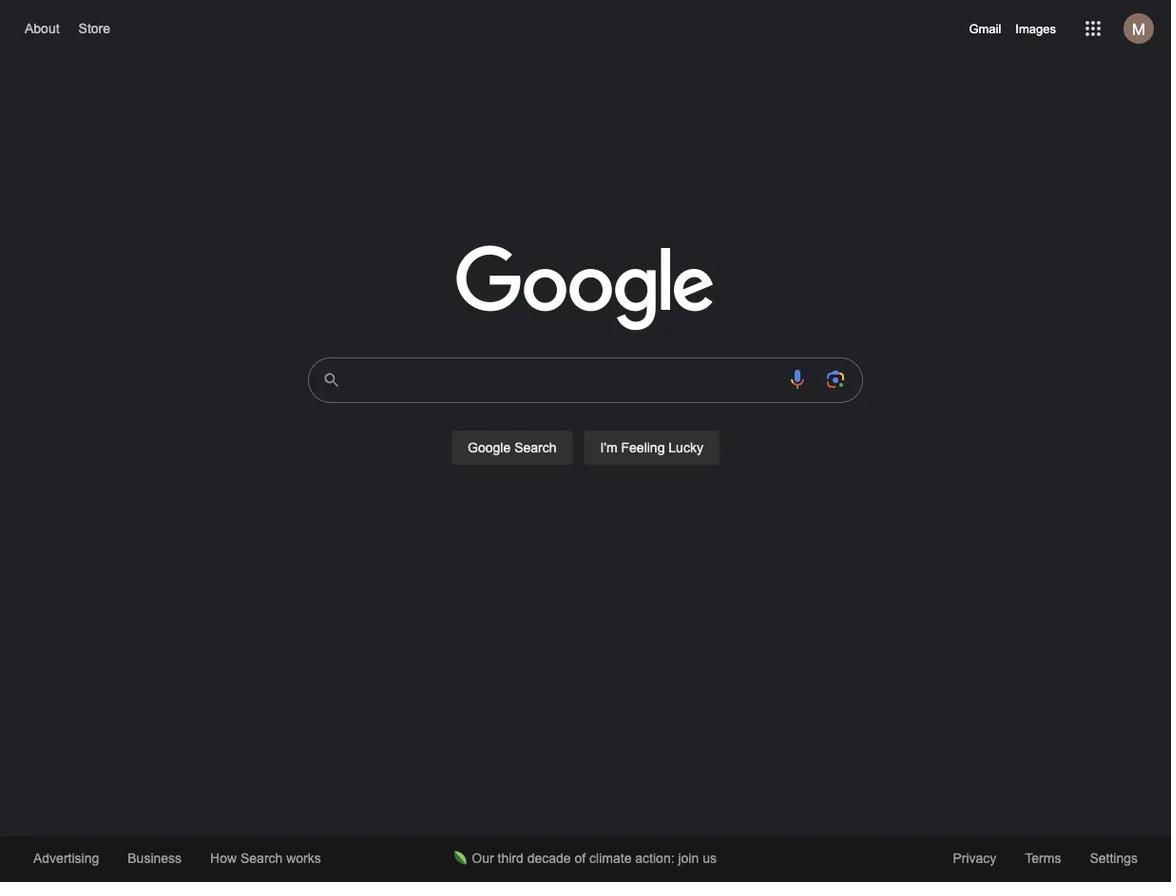 Task type: locate. For each thing, give the bounding box(es) containing it.
search by voice image
[[787, 368, 809, 391]]

us
[[703, 852, 717, 867]]

how search works
[[210, 852, 321, 867]]

action:
[[636, 852, 675, 867]]

None search field
[[19, 352, 1153, 487]]

privacy
[[953, 852, 997, 867]]

images
[[1016, 21, 1057, 36]]

store
[[79, 21, 110, 36]]

search
[[241, 852, 283, 867]]

terms
[[1026, 852, 1062, 867]]

navigation
[[0, 0, 1172, 57]]

our
[[472, 852, 494, 867]]

gmail
[[970, 21, 1002, 36]]

third
[[498, 852, 524, 867]]

advertising
[[33, 852, 99, 867]]

settings button
[[1076, 838, 1153, 881]]

store link
[[74, 16, 115, 41]]

how search works link
[[196, 838, 336, 883]]

settings
[[1090, 852, 1139, 867]]

about link
[[20, 16, 64, 41]]

google image
[[457, 245, 715, 333]]

how
[[210, 852, 237, 867]]

climate
[[590, 852, 632, 867]]

images link
[[1016, 17, 1057, 40]]

gmail link
[[970, 17, 1002, 40]]

about
[[25, 21, 60, 36]]

privacy link
[[939, 838, 1011, 883]]

business link
[[113, 838, 196, 883]]



Task type: vqa. For each thing, say whether or not it's contained in the screenshot.
us
yes



Task type: describe. For each thing, give the bounding box(es) containing it.
business
[[128, 852, 182, 867]]

decade
[[528, 852, 571, 867]]

search by image image
[[825, 368, 847, 391]]

navigation containing about
[[0, 0, 1172, 57]]

join
[[679, 852, 699, 867]]

terms link
[[1011, 838, 1076, 883]]

of
[[575, 852, 586, 867]]

our third decade of climate action: join us
[[472, 852, 717, 867]]

our third decade of climate action: join us link
[[440, 838, 731, 883]]

advertising link
[[19, 838, 113, 883]]

works
[[287, 852, 321, 867]]



